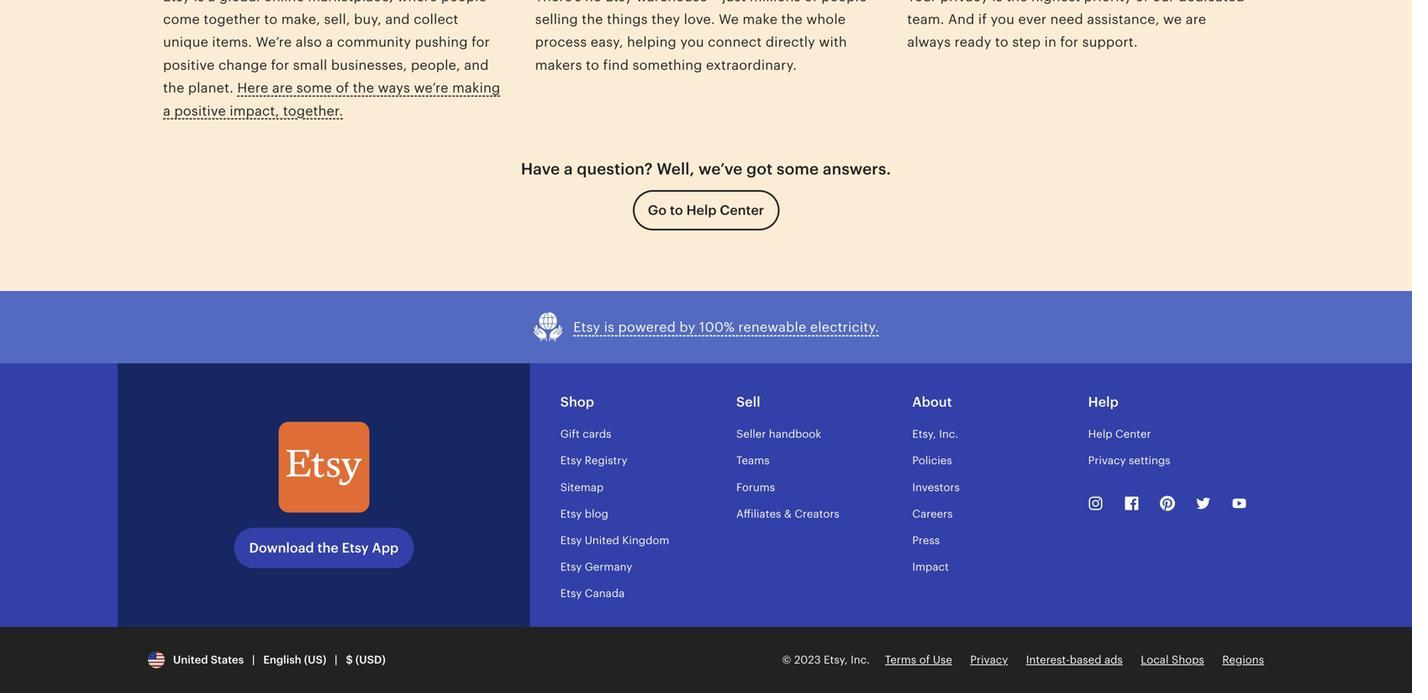 Task type: vqa. For each thing, say whether or not it's contained in the screenshot.
Etsy offsets carbon emissions from shipping and packaging on this purchase.
no



Task type: locate. For each thing, give the bounding box(es) containing it.
0 horizontal spatial |
[[252, 654, 255, 666]]

some right got at top right
[[777, 160, 819, 178]]

settings
[[1130, 454, 1171, 467]]

1 horizontal spatial etsy,
[[913, 428, 937, 440]]

1 vertical spatial are
[[272, 80, 293, 96]]

1 vertical spatial united
[[173, 654, 208, 666]]

assistance,
[[1088, 12, 1160, 27]]

2 horizontal spatial is
[[993, 0, 1003, 4]]

download the etsy app
[[249, 541, 399, 556]]

you
[[991, 12, 1015, 27], [681, 35, 705, 50]]

together.
[[283, 103, 343, 118]]

2 people from the left
[[822, 0, 867, 4]]

1 horizontal spatial |
[[335, 654, 338, 666]]

etsy registry link
[[561, 454, 628, 467]]

etsy is powered by 100% renewable electricity. button
[[533, 311, 880, 343]]

1 vertical spatial inc.
[[851, 654, 870, 666]]

1 horizontal spatial and
[[464, 58, 489, 73]]

careers link
[[913, 507, 953, 520]]

is inside button
[[604, 320, 615, 335]]

–
[[712, 0, 719, 4]]

positive down planet.
[[174, 103, 226, 118]]

2 | from the left
[[335, 654, 338, 666]]

to down online
[[264, 12, 278, 27]]

privacy link
[[971, 654, 1009, 666]]

100%
[[700, 320, 735, 335]]

0 vertical spatial are
[[1186, 12, 1207, 27]]

1 horizontal spatial for
[[472, 35, 490, 50]]

1 horizontal spatial people
[[822, 0, 867, 4]]

is right privacy
[[993, 0, 1003, 4]]

0 horizontal spatial for
[[271, 58, 290, 73]]

ways
[[378, 80, 410, 96]]

people up collect
[[441, 0, 487, 4]]

1 horizontal spatial is
[[604, 320, 615, 335]]

etsy for etsy germany
[[561, 561, 582, 573]]

people
[[441, 0, 487, 4], [822, 0, 867, 4]]

are inside here are some of the ways we're making a positive impact, together.
[[272, 80, 293, 96]]

some
[[297, 80, 332, 96], [777, 160, 819, 178]]

policies
[[913, 454, 953, 467]]

2023
[[795, 654, 821, 666]]

press link
[[913, 534, 941, 547]]

renewable
[[739, 320, 807, 335]]

go to help center
[[648, 203, 765, 218]]

you right if
[[991, 12, 1015, 27]]

impact,
[[230, 103, 279, 118]]

etsy up come
[[163, 0, 190, 4]]

etsy, right 2023
[[824, 654, 848, 666]]

dedicated
[[1179, 0, 1245, 4]]

etsy for etsy is powered by 100% renewable electricity.
[[574, 320, 601, 335]]

united
[[585, 534, 620, 547], [173, 654, 208, 666]]

press
[[913, 534, 941, 547]]

ready
[[955, 35, 992, 50]]

etsy down gift
[[561, 454, 582, 467]]

you inside there's no etsy warehouse – just millions of people selling the things they love. we make the             whole process easy, helping you connect directly with makers to find something extraordinary.
[[681, 35, 705, 50]]

the down businesses,
[[353, 80, 374, 96]]

0 horizontal spatial some
[[297, 80, 332, 96]]

you down 'love.'
[[681, 35, 705, 50]]

for
[[472, 35, 490, 50], [1061, 35, 1079, 50], [271, 58, 290, 73]]

help down have a question? well, we've got some answers.
[[687, 203, 717, 218]]

etsy is a global online marketplace, where people come together to make, sell, buy, and collect unique items. we're also a community pushing for positive change for small businesses, people, and the planet.
[[163, 0, 490, 96]]

1 horizontal spatial center
[[1116, 428, 1152, 440]]

the
[[1007, 0, 1028, 4], [582, 12, 604, 27], [782, 12, 803, 27], [163, 80, 185, 96], [353, 80, 374, 96], [318, 541, 339, 556]]

0 vertical spatial you
[[991, 12, 1015, 27]]

positive down unique
[[163, 58, 215, 73]]

etsy
[[163, 0, 190, 4], [606, 0, 633, 4], [574, 320, 601, 335], [561, 454, 582, 467], [561, 507, 582, 520], [561, 534, 582, 547], [342, 541, 369, 556], [561, 561, 582, 573], [561, 587, 582, 600]]

the up ever
[[1007, 0, 1028, 4]]

0 vertical spatial positive
[[163, 58, 215, 73]]

for right pushing
[[472, 35, 490, 50]]

for right in
[[1061, 35, 1079, 50]]

of left our at the right of page
[[1136, 0, 1150, 4]]

and up making
[[464, 58, 489, 73]]

etsy left blog
[[561, 507, 582, 520]]

|
[[252, 654, 255, 666], [335, 654, 338, 666]]

gift cards
[[561, 428, 612, 440]]

0 vertical spatial privacy
[[1089, 454, 1127, 467]]

privacy right use
[[971, 654, 1009, 666]]

$
[[346, 654, 353, 666]]

1 horizontal spatial some
[[777, 160, 819, 178]]

something
[[633, 58, 703, 73]]

1 | from the left
[[252, 654, 255, 666]]

people up whole
[[822, 0, 867, 4]]

of inside here are some of the ways we're making a positive impact, together.
[[336, 80, 349, 96]]

0 horizontal spatial are
[[272, 80, 293, 96]]

etsy inside etsy is a global online marketplace, where people come together to make, sell, buy, and collect unique items. we're also a community pushing for positive change for small businesses, people, and the planet.
[[163, 0, 190, 4]]

1 vertical spatial and
[[464, 58, 489, 73]]

united right us image
[[173, 654, 208, 666]]

go to help center link
[[633, 190, 780, 231]]

investors link
[[913, 481, 960, 494]]

to inside etsy is a global online marketplace, where people come together to make, sell, buy, and collect unique items. we're also a community pushing for positive change for small businesses, people, and the planet.
[[264, 12, 278, 27]]

a right also at the left top of page
[[326, 35, 333, 50]]

is left powered in the left of the page
[[604, 320, 615, 335]]

teams link
[[737, 454, 770, 467]]

1 vertical spatial you
[[681, 35, 705, 50]]

1 vertical spatial positive
[[174, 103, 226, 118]]

based
[[1070, 654, 1102, 666]]

0 vertical spatial inc.
[[940, 428, 959, 440]]

of
[[805, 0, 818, 4], [1136, 0, 1150, 4], [336, 80, 349, 96], [920, 654, 931, 666]]

are right here
[[272, 80, 293, 96]]

a up together
[[208, 0, 216, 4]]

1 vertical spatial etsy,
[[824, 654, 848, 666]]

1 people from the left
[[441, 0, 487, 4]]

0 horizontal spatial people
[[441, 0, 487, 4]]

1 horizontal spatial you
[[991, 12, 1015, 27]]

1 horizontal spatial are
[[1186, 12, 1207, 27]]

0 horizontal spatial inc.
[[851, 654, 870, 666]]

0 vertical spatial and
[[386, 12, 410, 27]]

privacy settings link
[[1089, 454, 1171, 467]]

center down got at top right
[[720, 203, 765, 218]]

interest-based ads
[[1027, 654, 1123, 666]]

kingdom
[[623, 534, 670, 547]]

united down blog
[[585, 534, 620, 547]]

1 horizontal spatial privacy
[[1089, 454, 1127, 467]]

0 horizontal spatial united
[[173, 654, 208, 666]]

etsy up things
[[606, 0, 633, 4]]

of left use
[[920, 654, 931, 666]]

some up 'together.'
[[297, 80, 332, 96]]

the inside here are some of the ways we're making a positive impact, together.
[[353, 80, 374, 96]]

1 vertical spatial privacy
[[971, 654, 1009, 666]]

1 horizontal spatial inc.
[[940, 428, 959, 440]]

the left planet.
[[163, 80, 185, 96]]

to inside your privacy is the highest priority of our dedicated team. and if you ever need assistance,             we are always ready to step in for support.
[[996, 35, 1009, 50]]

helping
[[627, 35, 677, 50]]

help up privacy settings link
[[1089, 428, 1113, 440]]

are inside your privacy is the highest priority of our dedicated team. and if you ever need assistance,             we are always ready to step in for support.
[[1186, 12, 1207, 27]]

collect
[[414, 12, 459, 27]]

a down unique
[[163, 103, 171, 118]]

(us)
[[304, 654, 327, 666]]

use
[[933, 654, 953, 666]]

&
[[785, 507, 792, 520]]

here are some of the ways we're making a positive impact, together. link
[[163, 80, 501, 118]]

unique
[[163, 35, 208, 50]]

for inside your privacy is the highest priority of our dedicated team. and if you ever need assistance,             we are always ready to step in for support.
[[1061, 35, 1079, 50]]

seller handbook
[[737, 428, 822, 440]]

0 horizontal spatial is
[[194, 0, 204, 4]]

is for etsy is a global online marketplace, where people come together to make, sell, buy, and collect unique items. we're also a community pushing for positive change for small businesses, people, and the planet.
[[194, 0, 204, 4]]

terms of use
[[886, 654, 953, 666]]

etsy left powered in the left of the page
[[574, 320, 601, 335]]

2 horizontal spatial for
[[1061, 35, 1079, 50]]

is inside etsy is a global online marketplace, where people come together to make, sell, buy, and collect unique items. we're also a community pushing for positive change for small businesses, people, and the planet.
[[194, 0, 204, 4]]

center up privacy settings link
[[1116, 428, 1152, 440]]

help up the 'help center' link
[[1089, 395, 1119, 410]]

0 vertical spatial etsy,
[[913, 428, 937, 440]]

etsy down etsy blog link
[[561, 534, 582, 547]]

small
[[293, 58, 328, 73]]

© 2023 etsy, inc.
[[783, 654, 870, 666]]

regions button
[[1223, 652, 1265, 668]]

the right download
[[318, 541, 339, 556]]

privacy down help center
[[1089, 454, 1127, 467]]

go
[[648, 203, 667, 218]]

inc. left terms
[[851, 654, 870, 666]]

local shops
[[1142, 654, 1205, 666]]

and down where
[[386, 12, 410, 27]]

©
[[783, 654, 792, 666]]

0 vertical spatial center
[[720, 203, 765, 218]]

etsy left "app"
[[342, 541, 369, 556]]

etsy,
[[913, 428, 937, 440], [824, 654, 848, 666]]

of up whole
[[805, 0, 818, 4]]

0 vertical spatial some
[[297, 80, 332, 96]]

1 vertical spatial help
[[1089, 395, 1119, 410]]

etsy, up the policies
[[913, 428, 937, 440]]

2 vertical spatial help
[[1089, 428, 1113, 440]]

| left $
[[335, 654, 338, 666]]

etsy inside 'etsy is powered by 100% renewable electricity.' button
[[574, 320, 601, 335]]

to left step
[[996, 35, 1009, 50]]

0 horizontal spatial you
[[681, 35, 705, 50]]

the inside your privacy is the highest priority of our dedicated team. and if you ever need assistance,             we are always ready to step in for support.
[[1007, 0, 1028, 4]]

and
[[386, 12, 410, 27], [464, 58, 489, 73]]

etsy up etsy canada
[[561, 561, 582, 573]]

center
[[720, 203, 765, 218], [1116, 428, 1152, 440]]

by
[[680, 320, 696, 335]]

states
[[211, 654, 244, 666]]

etsy left canada
[[561, 587, 582, 600]]

affiliates & creators
[[737, 507, 840, 520]]

we
[[1164, 12, 1183, 27]]

to left find
[[586, 58, 600, 73]]

privacy for privacy link
[[971, 654, 1009, 666]]

of down businesses,
[[336, 80, 349, 96]]

ever
[[1019, 12, 1047, 27]]

is up come
[[194, 0, 204, 4]]

are down dedicated at the right top of page
[[1186, 12, 1207, 27]]

canada
[[585, 587, 625, 600]]

for down we're
[[271, 58, 290, 73]]

ads
[[1105, 654, 1123, 666]]

forums
[[737, 481, 776, 494]]

| right states
[[252, 654, 255, 666]]

inc. up the policies
[[940, 428, 959, 440]]

process
[[535, 35, 587, 50]]

is inside your privacy is the highest priority of our dedicated team. and if you ever need assistance,             we are always ready to step in for support.
[[993, 0, 1003, 4]]

us image
[[148, 651, 165, 668]]

1 horizontal spatial united
[[585, 534, 620, 547]]

positive inside here are some of the ways we're making a positive impact, together.
[[174, 103, 226, 118]]

also
[[296, 35, 322, 50]]

0 horizontal spatial privacy
[[971, 654, 1009, 666]]



Task type: describe. For each thing, give the bounding box(es) containing it.
privacy for privacy settings
[[1089, 454, 1127, 467]]

affiliates & creators link
[[737, 507, 840, 520]]

sell
[[737, 395, 761, 410]]

just
[[723, 0, 746, 4]]

local shops link
[[1142, 654, 1205, 666]]

they
[[652, 12, 681, 27]]

our
[[1153, 0, 1175, 4]]

0 horizontal spatial center
[[720, 203, 765, 218]]

is for etsy is powered by 100% renewable electricity.
[[604, 320, 615, 335]]

0 vertical spatial help
[[687, 203, 717, 218]]

the inside etsy is a global online marketplace, where people come together to make, sell, buy, and collect unique items. we're also a community pushing for positive change for small businesses, people, and the planet.
[[163, 80, 185, 96]]

pushing
[[415, 35, 468, 50]]

impact
[[913, 561, 949, 573]]

etsy for etsy is a global online marketplace, where people come together to make, sell, buy, and collect unique items. we're also a community pushing for positive change for small businesses, people, and the planet.
[[163, 0, 190, 4]]

making
[[452, 80, 501, 96]]

about
[[913, 395, 953, 410]]

sitemap
[[561, 481, 604, 494]]

love.
[[684, 12, 715, 27]]

we've
[[699, 160, 743, 178]]

community
[[337, 35, 411, 50]]

download the etsy app link
[[234, 528, 414, 568]]

gift cards link
[[561, 428, 612, 440]]

seller handbook link
[[737, 428, 822, 440]]

etsy, inc.
[[913, 428, 959, 440]]

etsy for etsy blog
[[561, 507, 582, 520]]

the down no at the left top of the page
[[582, 12, 604, 27]]

0 horizontal spatial and
[[386, 12, 410, 27]]

warehouse
[[637, 0, 708, 4]]

and
[[949, 12, 975, 27]]

forums link
[[737, 481, 776, 494]]

there's
[[535, 0, 582, 4]]

people inside there's no etsy warehouse – just millions of people selling the things they love. we make the             whole process easy, helping you connect directly with makers to find something extraordinary.
[[822, 0, 867, 4]]

etsy for etsy registry
[[561, 454, 582, 467]]

of inside your privacy is the highest priority of our dedicated team. and if you ever need assistance,             we are always ready to step in for support.
[[1136, 0, 1150, 4]]

etsy canada
[[561, 587, 625, 600]]

sitemap link
[[561, 481, 604, 494]]

(usd)
[[356, 654, 386, 666]]

you inside your privacy is the highest priority of our dedicated team. and if you ever need assistance,             we are always ready to step in for support.
[[991, 12, 1015, 27]]

team.
[[908, 12, 945, 27]]

etsy germany link
[[561, 561, 633, 573]]

makers
[[535, 58, 583, 73]]

etsy for etsy united kingdom
[[561, 534, 582, 547]]

seller
[[737, 428, 767, 440]]

online
[[264, 0, 304, 4]]

etsy inside there's no etsy warehouse – just millions of people selling the things they love. we make the             whole process easy, helping you connect directly with makers to find something extraordinary.
[[606, 0, 633, 4]]

support.
[[1083, 35, 1139, 50]]

terms
[[886, 654, 917, 666]]

1 vertical spatial some
[[777, 160, 819, 178]]

connect
[[708, 35, 762, 50]]

privacy settings
[[1089, 454, 1171, 467]]

download
[[249, 541, 314, 556]]

electricity.
[[811, 320, 880, 335]]

selling
[[535, 12, 578, 27]]

etsy, inc. link
[[913, 428, 959, 440]]

for for pushing
[[472, 35, 490, 50]]

your privacy is the highest priority of our dedicated team. and if you ever need assistance,             we are always ready to step in for support.
[[908, 0, 1245, 50]]

well,
[[657, 160, 695, 178]]

here are some of the ways we're making a positive impact, together.
[[163, 80, 501, 118]]

a inside here are some of the ways we're making a positive impact, together.
[[163, 103, 171, 118]]

planet.
[[188, 80, 234, 96]]

highest
[[1032, 0, 1081, 4]]

a right 'have'
[[564, 160, 573, 178]]

cards
[[583, 428, 612, 440]]

etsy germany
[[561, 561, 633, 573]]

gift
[[561, 428, 580, 440]]

registry
[[585, 454, 628, 467]]

answers.
[[823, 160, 892, 178]]

help for help
[[1089, 395, 1119, 410]]

etsy is powered by 100% renewable electricity.
[[574, 320, 880, 335]]

etsy united kingdom
[[561, 534, 670, 547]]

1 vertical spatial center
[[1116, 428, 1152, 440]]

where
[[397, 0, 438, 4]]

local
[[1142, 654, 1169, 666]]

careers
[[913, 507, 953, 520]]

help for help center
[[1089, 428, 1113, 440]]

got
[[747, 160, 773, 178]]

etsy inside download the etsy app link
[[342, 541, 369, 556]]

positive inside etsy is a global online marketplace, where people come together to make, sell, buy, and collect unique items. we're also a community pushing for positive change for small businesses, people, and the planet.
[[163, 58, 215, 73]]

to right go
[[670, 203, 684, 218]]

for for in
[[1061, 35, 1079, 50]]

germany
[[585, 561, 633, 573]]

0 vertical spatial united
[[585, 534, 620, 547]]

make,
[[282, 12, 321, 27]]

english
[[263, 654, 302, 666]]

have
[[521, 160, 560, 178]]

the up directly
[[782, 12, 803, 27]]

powered
[[619, 320, 676, 335]]

creators
[[795, 507, 840, 520]]

etsy blog
[[561, 507, 609, 520]]

shop
[[561, 395, 595, 410]]

help center
[[1089, 428, 1152, 440]]

0 horizontal spatial etsy,
[[824, 654, 848, 666]]

to inside there's no etsy warehouse – just millions of people selling the things they love. we make the             whole process easy, helping you connect directly with makers to find something extraordinary.
[[586, 58, 600, 73]]

of inside there's no etsy warehouse – just millions of people selling the things they love. we make the             whole process easy, helping you connect directly with makers to find something extraordinary.
[[805, 0, 818, 4]]

with
[[820, 35, 848, 50]]

we
[[719, 12, 739, 27]]

investors
[[913, 481, 960, 494]]

help center link
[[1089, 428, 1152, 440]]

buy,
[[354, 12, 382, 27]]

find
[[603, 58, 629, 73]]

here
[[237, 80, 269, 96]]

etsy for etsy canada
[[561, 587, 582, 600]]

millions
[[750, 0, 801, 4]]

etsy registry
[[561, 454, 628, 467]]

interest-based ads link
[[1027, 654, 1123, 666]]

blog
[[585, 507, 609, 520]]

people inside etsy is a global online marketplace, where people come together to make, sell, buy, and collect unique items. we're also a community pushing for positive change for small businesses, people, and the planet.
[[441, 0, 487, 4]]

if
[[979, 12, 988, 27]]

we're
[[414, 80, 449, 96]]

app
[[372, 541, 399, 556]]

impact link
[[913, 561, 949, 573]]

some inside here are some of the ways we're making a positive impact, together.
[[297, 80, 332, 96]]



